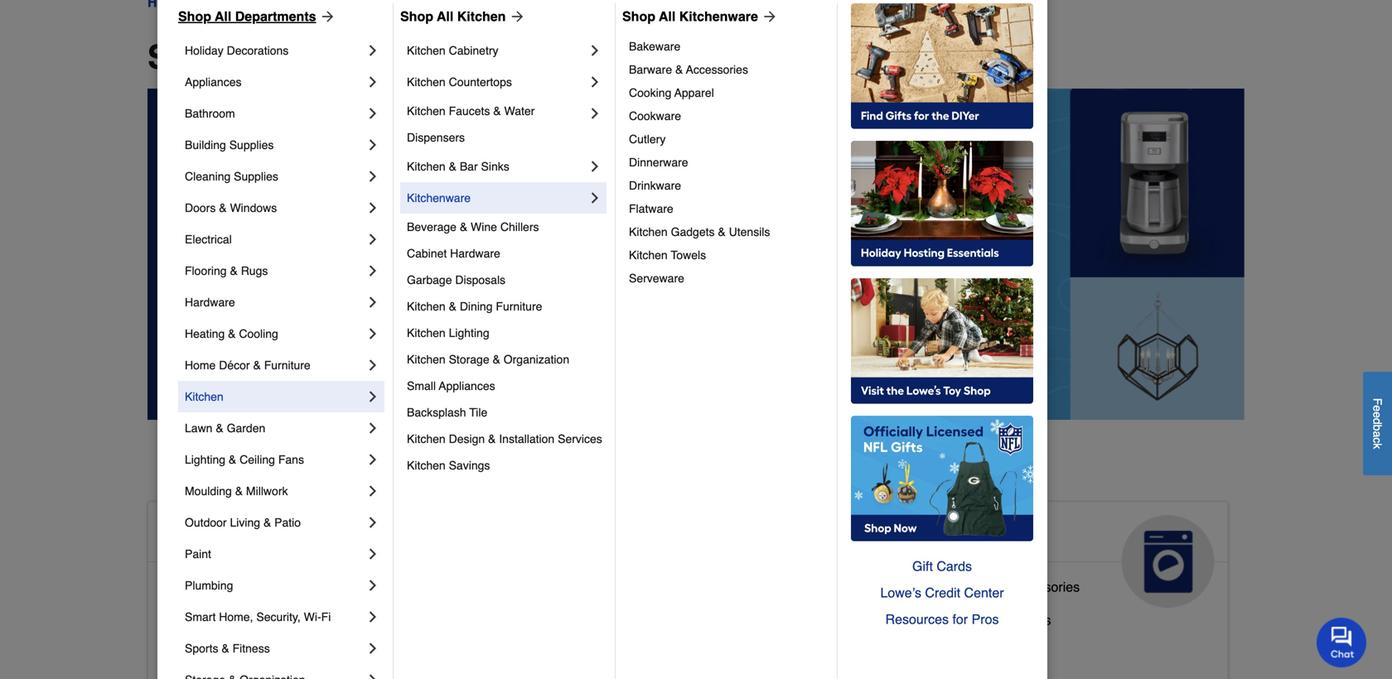 Task type: describe. For each thing, give the bounding box(es) containing it.
kitchen for kitchen gadgets & utensils
[[629, 225, 668, 239]]

home décor & furniture link
[[185, 350, 365, 381]]

cleaning supplies
[[185, 170, 278, 183]]

home décor & furniture
[[185, 359, 311, 372]]

0 horizontal spatial lighting
[[185, 453, 225, 467]]

& left dining
[[449, 300, 457, 313]]

windows
[[230, 201, 277, 215]]

barware & accessories link
[[629, 58, 825, 81]]

electrical
[[185, 233, 232, 246]]

kitchen & bar sinks link
[[407, 151, 587, 182]]

resources for pros link
[[851, 607, 1033, 633]]

kitchen for kitchen countertops
[[407, 75, 446, 89]]

serveware
[[629, 272, 685, 285]]

flooring & rugs link
[[185, 255, 365, 287]]

chillers for the topmost "beverage & wine chillers" link
[[500, 220, 539, 234]]

0 horizontal spatial pet
[[531, 639, 551, 655]]

lawn
[[185, 422, 213, 435]]

houses,
[[592, 639, 641, 655]]

water
[[504, 104, 535, 118]]

plumbing link
[[185, 570, 365, 602]]

holiday decorations link
[[185, 35, 365, 66]]

bakeware
[[629, 40, 681, 53]]

cookware
[[629, 109, 681, 123]]

kitchen inside shop all kitchen link
[[457, 9, 506, 24]]

a
[[1371, 431, 1384, 438]]

chat invite button image
[[1317, 618, 1367, 668]]

moulding & millwork
[[185, 485, 288, 498]]

wine for right "beverage & wine chillers" link
[[973, 613, 1003, 628]]

2 vertical spatial appliances
[[900, 522, 1024, 549]]

building supplies link
[[185, 129, 365, 161]]

cleaning
[[185, 170, 231, 183]]

shop all departments
[[148, 38, 493, 76]]

flooring
[[185, 264, 227, 278]]

countertops
[[449, 75, 512, 89]]

sports
[[185, 642, 218, 656]]

chevron right image for kitchen faucets & water dispensers
[[587, 105, 603, 122]]

& right décor
[[253, 359, 261, 372]]

0 horizontal spatial beverage
[[407, 220, 457, 234]]

cookware link
[[629, 104, 825, 128]]

dining
[[460, 300, 493, 313]]

chevron right image for doors & windows
[[365, 200, 381, 216]]

supplies for cleaning supplies
[[234, 170, 278, 183]]

security,
[[256, 611, 301, 624]]

cabinet hardware
[[407, 247, 500, 260]]

paint
[[185, 548, 211, 561]]

flatware link
[[629, 197, 825, 220]]

d
[[1371, 418, 1384, 425]]

chevron right image for kitchen & bar sinks
[[587, 158, 603, 175]]

& right storage
[[493, 353, 500, 366]]

chevron right image for hardware
[[365, 294, 381, 311]]

kitchen gadgets & utensils link
[[629, 220, 825, 244]]

& left cooling
[[228, 327, 236, 341]]

all down shop all departments link
[[239, 38, 281, 76]]

chevron right image for moulding & millwork
[[365, 483, 381, 500]]

ceiling
[[240, 453, 275, 467]]

serveware link
[[629, 267, 825, 290]]

chevron right image for smart home, security, wi-fi
[[365, 609, 381, 626]]

small appliances
[[407, 380, 495, 393]]

accessible bedroom link
[[162, 609, 282, 642]]

& right design
[[488, 433, 496, 446]]

kitchen & bar sinks
[[407, 160, 509, 173]]

0 vertical spatial hardware
[[450, 247, 500, 260]]

1 horizontal spatial beverage & wine chillers link
[[900, 609, 1051, 642]]

bedroom
[[229, 613, 282, 628]]

kitchen lighting
[[407, 327, 490, 340]]

shop for shop all kitchenware
[[622, 9, 656, 24]]

arrow right image for shop all kitchenware
[[758, 8, 778, 25]]

0 vertical spatial beverage & wine chillers link
[[407, 214, 603, 240]]

beverage & wine chillers for the topmost "beverage & wine chillers" link
[[407, 220, 539, 234]]

gift cards link
[[851, 554, 1033, 580]]

bar
[[460, 160, 478, 173]]

find gifts for the diyer. image
[[851, 3, 1033, 129]]

dinnerware link
[[629, 151, 825, 174]]

& right doors
[[219, 201, 227, 215]]

smart home, security, wi-fi
[[185, 611, 331, 624]]

kitchen for kitchen & bar sinks
[[407, 160, 446, 173]]

fi
[[321, 611, 331, 624]]

kitchen for kitchen towels
[[629, 249, 668, 262]]

pet inside animal & pet care
[[638, 522, 674, 549]]

chevron right image for heating & cooling
[[365, 326, 381, 342]]

for
[[953, 612, 968, 627]]

appliances image
[[1122, 515, 1215, 608]]

living
[[230, 516, 260, 530]]

appliance parts & accessories link
[[900, 576, 1080, 609]]

accessible home image
[[383, 515, 476, 608]]

k
[[1371, 444, 1384, 449]]

design
[[449, 433, 485, 446]]

& left bar
[[449, 160, 457, 173]]

faucets
[[449, 104, 490, 118]]

outdoor living & patio link
[[185, 507, 365, 539]]

& right "parts" at the right bottom of the page
[[997, 580, 1006, 595]]

home,
[[219, 611, 253, 624]]

moulding
[[185, 485, 232, 498]]

chevron right image for kitchen
[[365, 389, 381, 405]]

& inside animal & pet care
[[615, 522, 631, 549]]

beverage & wine chillers for right "beverage & wine chillers" link
[[900, 613, 1051, 628]]

& down accessible bedroom link
[[222, 642, 229, 656]]

kitchenware link
[[407, 182, 587, 214]]

0 horizontal spatial hardware
[[185, 296, 235, 309]]

supplies for building supplies
[[229, 138, 274, 152]]

kitchen storage & organization
[[407, 353, 569, 366]]

& up cabinet hardware
[[460, 220, 468, 234]]

kitchen towels
[[629, 249, 706, 262]]

accessible for accessible bathroom
[[162, 580, 225, 595]]

shop all departments link
[[178, 7, 336, 27]]

accessible for accessible bedroom
[[162, 613, 225, 628]]

beds,
[[554, 639, 588, 655]]

accessible for accessible entry & home
[[162, 646, 225, 661]]

animal & pet care link
[[518, 502, 859, 608]]

kitchen for kitchen lighting
[[407, 327, 446, 340]]

1 horizontal spatial accessories
[[1009, 580, 1080, 595]]

kitchen for kitchen cabinetry
[[407, 44, 446, 57]]

all for departments
[[215, 9, 231, 24]]

gadgets
[[671, 225, 715, 239]]

savings
[[449, 459, 490, 472]]

resources for pros
[[886, 612, 999, 627]]

chevron right image for plumbing
[[365, 578, 381, 594]]

barware
[[629, 63, 672, 76]]

& right houses,
[[644, 639, 653, 655]]

flatware
[[629, 202, 674, 215]]

kitchen gadgets & utensils
[[629, 225, 770, 239]]

& left rugs
[[230, 264, 238, 278]]

officially licensed n f l gifts. shop now. image
[[851, 416, 1033, 542]]

organization
[[504, 353, 569, 366]]

holiday hosting essentials. image
[[851, 141, 1033, 267]]

1 e from the top
[[1371, 406, 1384, 412]]

lowe's credit center link
[[851, 580, 1033, 607]]

& left millwork
[[235, 485, 243, 498]]

departments for shop all departments
[[235, 9, 316, 24]]

wi-
[[304, 611, 321, 624]]

patio
[[274, 516, 301, 530]]



Task type: vqa. For each thing, say whether or not it's contained in the screenshot.
2nd 10% from right
no



Task type: locate. For each thing, give the bounding box(es) containing it.
0 vertical spatial bathroom
[[185, 107, 235, 120]]

1 horizontal spatial chillers
[[1007, 613, 1051, 628]]

visit the lowe's toy shop. image
[[851, 278, 1033, 404]]

4 accessible from the top
[[162, 646, 225, 661]]

apparel
[[675, 86, 714, 99]]

9 chevron right image from the top
[[365, 483, 381, 500]]

beverage
[[407, 220, 457, 234], [900, 613, 957, 628]]

& left water
[[493, 104, 501, 118]]

0 horizontal spatial beverage & wine chillers link
[[407, 214, 603, 240]]

towels
[[671, 249, 706, 262]]

1 chevron right image from the top
[[365, 42, 381, 59]]

pros
[[972, 612, 999, 627]]

accessories up cooking apparel link
[[686, 63, 748, 76]]

f e e d b a c k
[[1371, 398, 1384, 449]]

0 horizontal spatial furniture
[[264, 359, 311, 372]]

chevron right image for kitchen countertops
[[587, 74, 603, 90]]

accessible home
[[162, 522, 354, 549]]

kitchen inside kitchen towels link
[[629, 249, 668, 262]]

kitchen storage & organization link
[[407, 346, 603, 373]]

kitchen inside kitchen storage & organization 'link'
[[407, 353, 446, 366]]

5 chevron right image from the top
[[365, 200, 381, 216]]

chillers up cabinet hardware link
[[500, 220, 539, 234]]

cleaning supplies link
[[185, 161, 365, 192]]

shop up bakeware
[[622, 9, 656, 24]]

garden
[[227, 422, 265, 435]]

beverage down lowe's credit center link
[[900, 613, 957, 628]]

accessories right center
[[1009, 580, 1080, 595]]

doors & windows link
[[185, 192, 365, 224]]

0 vertical spatial beverage
[[407, 220, 457, 234]]

arrow right image up kitchen cabinetry link
[[506, 8, 526, 25]]

cooking
[[629, 86, 672, 99]]

supplies up houses,
[[590, 606, 641, 622]]

all up bakeware
[[659, 9, 676, 24]]

décor
[[219, 359, 250, 372]]

2 vertical spatial furniture
[[657, 639, 710, 655]]

resources
[[886, 612, 949, 627]]

supplies up windows at left
[[234, 170, 278, 183]]

1 shop from the left
[[178, 9, 211, 24]]

arrow right image
[[506, 8, 526, 25], [758, 8, 778, 25]]

all
[[215, 9, 231, 24], [437, 9, 454, 24], [659, 9, 676, 24], [239, 38, 281, 76]]

kitchen for kitchen & dining furniture
[[407, 300, 446, 313]]

kitchen inside kitchen faucets & water dispensers
[[407, 104, 446, 118]]

beverage up cabinet
[[407, 220, 457, 234]]

kitchenware
[[679, 9, 758, 24], [407, 191, 471, 205]]

accessible bathroom link
[[162, 576, 286, 609]]

7 chevron right image from the top
[[365, 326, 381, 342]]

4 chevron right image from the top
[[365, 168, 381, 185]]

1 vertical spatial hardware
[[185, 296, 235, 309]]

utensils
[[729, 225, 770, 239]]

8 chevron right image from the top
[[365, 420, 381, 437]]

1 horizontal spatial furniture
[[496, 300, 542, 313]]

storage
[[449, 353, 489, 366]]

3 chevron right image from the top
[[365, 137, 381, 153]]

0 horizontal spatial chillers
[[500, 220, 539, 234]]

lighting & ceiling fans
[[185, 453, 304, 467]]

lighting
[[449, 327, 490, 340], [185, 453, 225, 467]]

shop for shop all kitchen
[[400, 9, 433, 24]]

lighting up storage
[[449, 327, 490, 340]]

lighting & ceiling fans link
[[185, 444, 365, 476]]

0 vertical spatial wine
[[471, 220, 497, 234]]

wine down center
[[973, 613, 1003, 628]]

cabinetry
[[449, 44, 499, 57]]

drinkware
[[629, 179, 681, 192]]

chevron right image for sports & fitness
[[365, 641, 381, 657]]

lawn & garden
[[185, 422, 265, 435]]

kitchen faucets & water dispensers link
[[407, 98, 587, 151]]

tile
[[469, 406, 488, 419]]

10 chevron right image from the top
[[365, 515, 381, 531]]

0 horizontal spatial shop
[[178, 9, 211, 24]]

departments for shop all departments
[[290, 38, 493, 76]]

0 vertical spatial accessories
[[686, 63, 748, 76]]

1 vertical spatial appliances link
[[887, 502, 1228, 608]]

chevron right image for building supplies
[[365, 137, 381, 153]]

& left pros
[[961, 613, 969, 628]]

beverage & wine chillers
[[407, 220, 539, 234], [900, 613, 1051, 628]]

furniture up kitchen lighting link
[[496, 300, 542, 313]]

2 e from the top
[[1371, 412, 1384, 418]]

0 vertical spatial chillers
[[500, 220, 539, 234]]

beverage & wine chillers up cabinet hardware
[[407, 220, 539, 234]]

0 horizontal spatial wine
[[471, 220, 497, 234]]

2 vertical spatial home
[[276, 646, 311, 661]]

kitchen inside kitchen countertops link
[[407, 75, 446, 89]]

1 horizontal spatial hardware
[[450, 247, 500, 260]]

shop all kitchen link
[[400, 7, 526, 27]]

1 vertical spatial home
[[289, 522, 354, 549]]

beverage & wine chillers link down center
[[900, 609, 1051, 642]]

chevron right image for lighting & ceiling fans
[[365, 452, 381, 468]]

1 vertical spatial accessories
[[1009, 580, 1080, 595]]

1 horizontal spatial beverage
[[900, 613, 957, 628]]

2 horizontal spatial appliances
[[900, 522, 1024, 549]]

2 accessible from the top
[[162, 580, 225, 595]]

furniture
[[496, 300, 542, 313], [264, 359, 311, 372], [657, 639, 710, 655]]

building supplies
[[185, 138, 274, 152]]

care
[[531, 549, 583, 575]]

kitchen inside kitchen cabinetry link
[[407, 44, 446, 57]]

& inside kitchen faucets & water dispensers
[[493, 104, 501, 118]]

0 horizontal spatial accessories
[[686, 63, 748, 76]]

0 vertical spatial pet
[[638, 522, 674, 549]]

kitchen inside kitchen gadgets & utensils link
[[629, 225, 668, 239]]

wine for the topmost "beverage & wine chillers" link
[[471, 220, 497, 234]]

enjoy savings year-round. no matter what you're shopping for, find what you need at a great price. image
[[148, 89, 1245, 420]]

2 chevron right image from the top
[[365, 74, 381, 90]]

heating & cooling link
[[185, 318, 365, 350]]

plumbing
[[185, 579, 233, 593]]

chevron right image for lawn & garden
[[365, 420, 381, 437]]

all up holiday decorations
[[215, 9, 231, 24]]

1 horizontal spatial appliances
[[439, 380, 495, 393]]

supplies up 'cleaning supplies'
[[229, 138, 274, 152]]

gift
[[912, 559, 933, 574]]

all for kitchen
[[437, 9, 454, 24]]

smart home, security, wi-fi link
[[185, 602, 365, 633]]

gift cards
[[912, 559, 972, 574]]

kitchenware down the kitchen & bar sinks
[[407, 191, 471, 205]]

kitchen inside kitchen savings link
[[407, 459, 446, 472]]

outdoor living & patio
[[185, 516, 301, 530]]

arrow right image up bakeware link
[[758, 8, 778, 25]]

supplies inside the livestock supplies 'link'
[[590, 606, 641, 622]]

arrow right image inside 'shop all kitchenware' link
[[758, 8, 778, 25]]

1 horizontal spatial kitchenware
[[679, 9, 758, 24]]

appliance
[[900, 580, 958, 595]]

bathroom up building
[[185, 107, 235, 120]]

kitchen inside kitchen lighting link
[[407, 327, 446, 340]]

2 shop from the left
[[400, 9, 433, 24]]

chevron right image
[[587, 42, 603, 59], [587, 74, 603, 90], [365, 105, 381, 122], [587, 105, 603, 122], [587, 158, 603, 175], [587, 190, 603, 206], [365, 231, 381, 248], [365, 263, 381, 279], [365, 357, 381, 374], [365, 389, 381, 405], [365, 452, 381, 468], [365, 546, 381, 563], [365, 609, 381, 626], [365, 641, 381, 657], [365, 672, 381, 680]]

chevron right image for bathroom
[[365, 105, 381, 122]]

fitness
[[233, 642, 270, 656]]

supplies inside building supplies link
[[229, 138, 274, 152]]

shop all departments
[[178, 9, 316, 24]]

entry
[[229, 646, 260, 661]]

furniture right houses,
[[657, 639, 710, 655]]

chevron right image for appliances
[[365, 74, 381, 90]]

beverage & wine chillers link up garbage disposals link
[[407, 214, 603, 240]]

0 vertical spatial home
[[185, 359, 216, 372]]

0 horizontal spatial appliances
[[185, 75, 242, 89]]

1 horizontal spatial appliances link
[[887, 502, 1228, 608]]

1 horizontal spatial lighting
[[449, 327, 490, 340]]

1 vertical spatial supplies
[[234, 170, 278, 183]]

chevron right image for electrical
[[365, 231, 381, 248]]

holiday decorations
[[185, 44, 289, 57]]

furniture for kitchen & dining furniture
[[496, 300, 542, 313]]

furniture for home décor & furniture
[[264, 359, 311, 372]]

1 vertical spatial beverage & wine chillers
[[900, 613, 1051, 628]]

animal & pet care image
[[753, 515, 845, 608]]

kitchen for kitchen storage & organization
[[407, 353, 446, 366]]

moulding & millwork link
[[185, 476, 365, 507]]

backsplash tile link
[[407, 399, 603, 426]]

& up kitchen towels link
[[718, 225, 726, 239]]

shop
[[148, 38, 230, 76]]

chevron right image for outdoor living & patio
[[365, 515, 381, 531]]

kitchen
[[457, 9, 506, 24], [407, 44, 446, 57], [407, 75, 446, 89], [407, 104, 446, 118], [407, 160, 446, 173], [629, 225, 668, 239], [629, 249, 668, 262], [407, 300, 446, 313], [407, 327, 446, 340], [407, 353, 446, 366], [185, 390, 224, 404], [407, 433, 446, 446], [407, 459, 446, 472]]

0 vertical spatial appliances
[[185, 75, 242, 89]]

livestock
[[531, 606, 586, 622]]

shop for shop all departments
[[178, 9, 211, 24]]

arrow right image for shop all kitchen
[[506, 8, 526, 25]]

hardware down flooring
[[185, 296, 235, 309]]

kitchen countertops link
[[407, 66, 587, 98]]

& right entry
[[263, 646, 272, 661]]

1 vertical spatial lighting
[[185, 453, 225, 467]]

kitchen inside kitchen & bar sinks link
[[407, 160, 446, 173]]

1 vertical spatial bathroom
[[229, 580, 286, 595]]

shop
[[178, 9, 211, 24], [400, 9, 433, 24], [622, 9, 656, 24]]

1 vertical spatial kitchenware
[[407, 191, 471, 205]]

1 horizontal spatial shop
[[400, 9, 433, 24]]

1 arrow right image from the left
[[506, 8, 526, 25]]

kitchenware up bakeware link
[[679, 9, 758, 24]]

chevron right image for home décor & furniture
[[365, 357, 381, 374]]

kitchen inside kitchen & dining furniture link
[[407, 300, 446, 313]]

supplies inside cleaning supplies link
[[234, 170, 278, 183]]

2 vertical spatial supplies
[[590, 606, 641, 622]]

11 chevron right image from the top
[[365, 578, 381, 594]]

& left ceiling
[[229, 453, 236, 467]]

1 vertical spatial departments
[[290, 38, 493, 76]]

livestock supplies link
[[531, 602, 641, 636]]

kitchen lighting link
[[407, 320, 603, 346]]

garbage
[[407, 273, 452, 287]]

kitchen design & installation services
[[407, 433, 602, 446]]

chevron right image for kitchenware
[[587, 190, 603, 206]]

6 chevron right image from the top
[[365, 294, 381, 311]]

2 horizontal spatial shop
[[622, 9, 656, 24]]

3 accessible from the top
[[162, 613, 225, 628]]

0 vertical spatial kitchenware
[[679, 9, 758, 24]]

installation
[[499, 433, 555, 446]]

0 vertical spatial appliances link
[[185, 66, 365, 98]]

appliances inside "link"
[[439, 380, 495, 393]]

c
[[1371, 438, 1384, 444]]

0 vertical spatial furniture
[[496, 300, 542, 313]]

chevron right image for paint
[[365, 546, 381, 563]]

small
[[407, 380, 436, 393]]

0 horizontal spatial arrow right image
[[506, 8, 526, 25]]

wine down kitchenware link
[[471, 220, 497, 234]]

chevron right image for flooring & rugs
[[365, 263, 381, 279]]

& up cooking apparel on the top of page
[[675, 63, 683, 76]]

e up b
[[1371, 412, 1384, 418]]

0 horizontal spatial kitchenware
[[407, 191, 471, 205]]

all up 'kitchen cabinetry'
[[437, 9, 454, 24]]

1 vertical spatial chillers
[[1007, 613, 1051, 628]]

hardware
[[450, 247, 500, 260], [185, 296, 235, 309]]

supplies for livestock supplies
[[590, 606, 641, 622]]

kitchen for kitchen design & installation services
[[407, 433, 446, 446]]

0 horizontal spatial appliances link
[[185, 66, 365, 98]]

1 vertical spatial furniture
[[264, 359, 311, 372]]

& left patio
[[263, 516, 271, 530]]

2 arrow right image from the left
[[758, 8, 778, 25]]

kitchen cabinetry link
[[407, 35, 587, 66]]

appliances up cards on the bottom right
[[900, 522, 1024, 549]]

accessible bedroom
[[162, 613, 282, 628]]

kitchen & dining furniture link
[[407, 293, 603, 320]]

garbage disposals
[[407, 273, 506, 287]]

all for kitchenware
[[659, 9, 676, 24]]

beverage & wine chillers down center
[[900, 613, 1051, 628]]

& right lawn
[[216, 422, 224, 435]]

0 vertical spatial departments
[[235, 9, 316, 24]]

cabinet
[[407, 247, 447, 260]]

lighting up moulding
[[185, 453, 225, 467]]

kitchen cabinetry
[[407, 44, 499, 57]]

1 vertical spatial wine
[[973, 613, 1003, 628]]

chillers for right "beverage & wine chillers" link
[[1007, 613, 1051, 628]]

departments down shop all kitchen
[[290, 38, 493, 76]]

hardware link
[[185, 287, 365, 318]]

kitchen faucets & water dispensers
[[407, 104, 538, 144]]

1 vertical spatial pet
[[531, 639, 551, 655]]

chillers
[[500, 220, 539, 234], [1007, 613, 1051, 628]]

kitchen inside the kitchen design & installation services link
[[407, 433, 446, 446]]

1 vertical spatial appliances
[[439, 380, 495, 393]]

appliances down holiday at the top left of page
[[185, 75, 242, 89]]

chevron right image for cleaning supplies
[[365, 168, 381, 185]]

parts
[[962, 580, 993, 595]]

hardware up disposals
[[450, 247, 500, 260]]

kitchen for kitchen faucets & water dispensers
[[407, 104, 446, 118]]

chillers right pros
[[1007, 613, 1051, 628]]

e up d on the right of the page
[[1371, 406, 1384, 412]]

shop up 'kitchen cabinetry'
[[400, 9, 433, 24]]

& right the animal
[[615, 522, 631, 549]]

1 vertical spatial beverage & wine chillers link
[[900, 609, 1051, 642]]

1 horizontal spatial pet
[[638, 522, 674, 549]]

fans
[[278, 453, 304, 467]]

arrow right image
[[316, 8, 336, 25]]

0 vertical spatial supplies
[[229, 138, 274, 152]]

arrow right image inside shop all kitchen link
[[506, 8, 526, 25]]

accessible entry & home link
[[162, 642, 311, 675]]

kitchen for kitchen savings
[[407, 459, 446, 472]]

decorations
[[227, 44, 289, 57]]

1 accessible from the top
[[162, 522, 283, 549]]

1 horizontal spatial wine
[[973, 613, 1003, 628]]

accessible for accessible home
[[162, 522, 283, 549]]

0 horizontal spatial beverage & wine chillers
[[407, 220, 539, 234]]

0 vertical spatial beverage & wine chillers
[[407, 220, 539, 234]]

accessible home link
[[148, 502, 489, 608]]

dispensers
[[407, 131, 465, 144]]

1 horizontal spatial arrow right image
[[758, 8, 778, 25]]

kitchen inside kitchen 'link'
[[185, 390, 224, 404]]

1 horizontal spatial beverage & wine chillers
[[900, 613, 1051, 628]]

2 horizontal spatial furniture
[[657, 639, 710, 655]]

millwork
[[246, 485, 288, 498]]

chevron right image for holiday decorations
[[365, 42, 381, 59]]

1 vertical spatial beverage
[[900, 613, 957, 628]]

shop up holiday at the top left of page
[[178, 9, 211, 24]]

sinks
[[481, 160, 509, 173]]

chevron right image
[[365, 42, 381, 59], [365, 74, 381, 90], [365, 137, 381, 153], [365, 168, 381, 185], [365, 200, 381, 216], [365, 294, 381, 311], [365, 326, 381, 342], [365, 420, 381, 437], [365, 483, 381, 500], [365, 515, 381, 531], [365, 578, 381, 594]]

chevron right image for kitchen cabinetry
[[587, 42, 603, 59]]

departments up "holiday decorations" link
[[235, 9, 316, 24]]

3 shop from the left
[[622, 9, 656, 24]]

furniture down heating & cooling 'link' at the left of the page
[[264, 359, 311, 372]]

kitchen towels link
[[629, 244, 825, 267]]

appliances down storage
[[439, 380, 495, 393]]

bathroom up smart home, security, wi-fi
[[229, 580, 286, 595]]

0 vertical spatial lighting
[[449, 327, 490, 340]]



